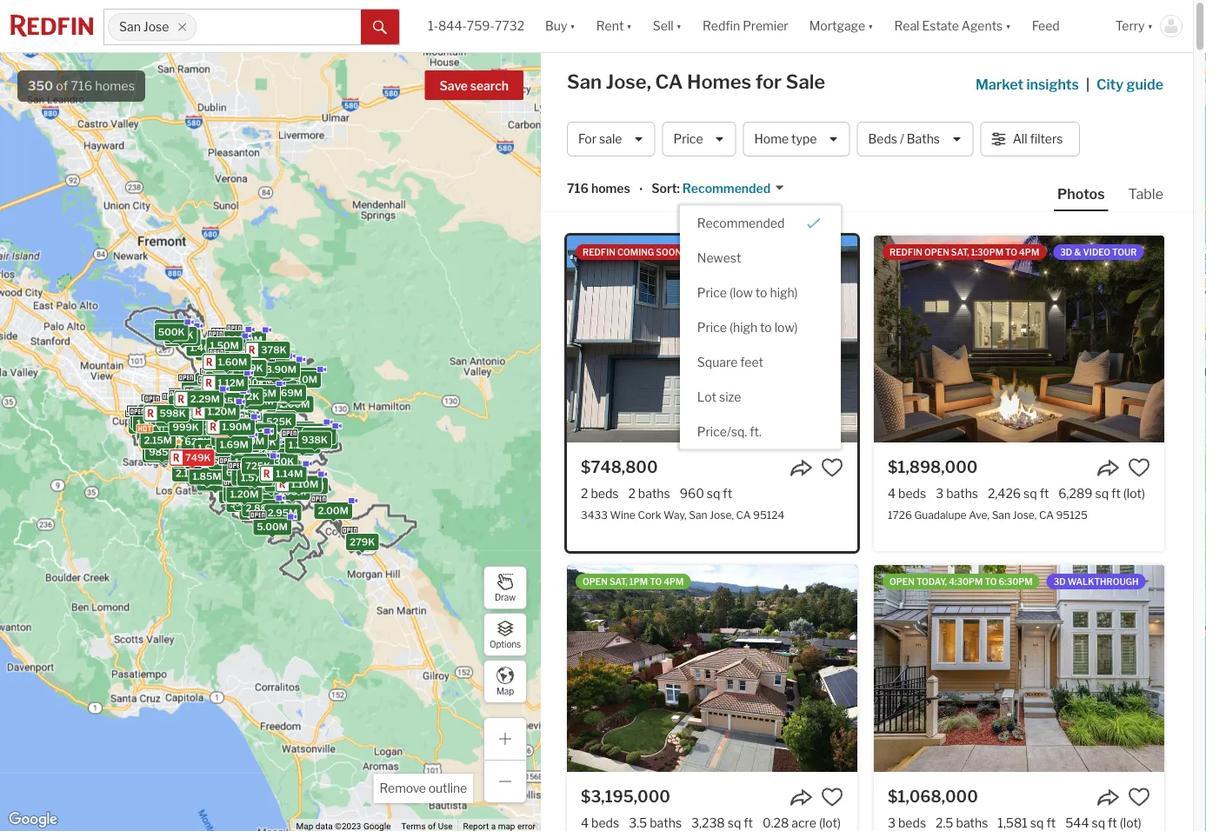 Task type: vqa. For each thing, say whether or not it's contained in the screenshot.
'–' to the bottom
no



Task type: describe. For each thing, give the bounding box(es) containing it.
square feet
[[698, 355, 764, 370]]

to for (high
[[760, 320, 772, 335]]

feed
[[1032, 19, 1060, 33]]

2 horizontal spatial 2.29m
[[251, 498, 281, 509]]

favorite button image for $3,195,000
[[821, 786, 844, 809]]

1.09m
[[261, 451, 290, 463]]

▾ for mortgage ▾
[[868, 19, 874, 33]]

draw button
[[484, 566, 527, 610]]

beds for $748,800
[[591, 486, 619, 501]]

0 vertical spatial 990k
[[261, 368, 288, 380]]

rent ▾ button
[[586, 0, 643, 52]]

guadalupe
[[915, 509, 967, 521]]

1 horizontal spatial sat,
[[952, 247, 970, 257]]

photo of 1726 guadalupe ave, san jose, ca 95125 image
[[874, 236, 1165, 443]]

square feet button
[[680, 345, 841, 380]]

789k
[[196, 418, 222, 429]]

1 vertical spatial 975k
[[207, 422, 232, 434]]

baths for $748,800
[[638, 486, 670, 501]]

0 vertical spatial 1.25m
[[174, 406, 202, 417]]

lot size
[[698, 390, 742, 405]]

3d & video tour
[[1061, 247, 1137, 257]]

425k
[[243, 370, 269, 381]]

860k
[[197, 408, 224, 419]]

2 vertical spatial 2.15m
[[144, 435, 172, 446]]

mortgage ▾ button
[[810, 0, 874, 52]]

▾ for buy ▾
[[570, 19, 576, 33]]

2.65m
[[215, 392, 245, 404]]

sale
[[786, 70, 826, 94]]

size
[[719, 390, 742, 405]]

1 vertical spatial 1.35m
[[256, 456, 284, 468]]

sq for $3,195,000
[[728, 816, 741, 831]]

$1,068,000
[[888, 787, 979, 806]]

0.28 acre (lot)
[[763, 816, 841, 831]]

1 horizontal spatial 190k
[[251, 444, 276, 455]]

redfin for $748,800
[[583, 247, 616, 257]]

772k
[[235, 391, 260, 402]]

1.85m
[[193, 471, 222, 482]]

remove san jose image
[[177, 22, 187, 32]]

price for price
[[674, 132, 703, 146]]

1 vertical spatial 990k
[[186, 407, 212, 418]]

0 vertical spatial 1.24m
[[289, 440, 317, 451]]

725k
[[245, 461, 271, 472]]

3,238 sq ft
[[692, 816, 753, 831]]

redfin coming soon
[[583, 247, 682, 257]]

0 vertical spatial 999k
[[173, 422, 199, 433]]

1 vertical spatial 1.49m
[[250, 450, 279, 461]]

0 horizontal spatial 3.20m
[[230, 499, 260, 510]]

0 horizontal spatial 1.65m
[[208, 425, 237, 436]]

960
[[680, 486, 704, 501]]

1 vertical spatial 749k
[[214, 469, 240, 480]]

0 vertical spatial 1.95m
[[224, 352, 253, 364]]

547k
[[249, 431, 274, 442]]

985k
[[149, 447, 175, 458]]

2,426 sq ft
[[988, 486, 1049, 501]]

1 horizontal spatial 999k
[[231, 442, 258, 453]]

(lot) right acre on the bottom right
[[819, 816, 841, 831]]

sale
[[599, 132, 622, 146]]

0 horizontal spatial sat,
[[610, 577, 628, 587]]

rent ▾
[[597, 19, 632, 33]]

0 vertical spatial 1.49m
[[236, 436, 265, 447]]

1 vertical spatial 3 units
[[170, 413, 203, 424]]

open for $3,195,000
[[583, 577, 608, 587]]

569k
[[235, 465, 261, 476]]

750k
[[267, 414, 293, 425]]

2 vertical spatial 1.18m
[[215, 432, 242, 444]]

5.00m
[[257, 521, 288, 533]]

3d for $1,898,000
[[1061, 247, 1073, 257]]

sort
[[652, 181, 677, 196]]

save
[[440, 79, 468, 94]]

favorite button image for $1,068,000
[[1128, 786, 1151, 809]]

terry
[[1116, 19, 1145, 33]]

sq for $1,898,000
[[1024, 486, 1037, 501]]

4 beds for $1,898,000
[[888, 486, 927, 501]]

guide
[[1127, 76, 1164, 93]]

1.13m
[[269, 384, 296, 395]]

baths for $1,898,000
[[947, 486, 979, 501]]

0 vertical spatial 349k
[[224, 427, 251, 439]]

rent ▾ button
[[597, 0, 632, 52]]

(lot) for $1,898,000
[[1124, 486, 1146, 501]]

729k
[[248, 431, 274, 442]]

699k
[[226, 467, 252, 479]]

0 horizontal spatial jose,
[[606, 70, 652, 94]]

favorite button image for $1,898,000
[[1128, 457, 1151, 479]]

0 horizontal spatial 1.33m
[[192, 408, 221, 419]]

0 horizontal spatial 499k
[[151, 405, 178, 417]]

cork
[[638, 509, 662, 521]]

0 vertical spatial 2.29m
[[190, 393, 220, 405]]

350
[[28, 78, 53, 94]]

1 horizontal spatial 1.25m
[[227, 488, 256, 499]]

ft right the '544'
[[1108, 816, 1118, 831]]

819k
[[162, 416, 186, 427]]

530k
[[253, 461, 280, 472]]

1 horizontal spatial 989k
[[271, 463, 297, 474]]

305k
[[239, 365, 265, 376]]

sq for $1,068,000
[[1031, 816, 1044, 831]]

2.28m
[[147, 414, 177, 425]]

1.73m
[[194, 443, 222, 454]]

1 vertical spatial 2 units
[[237, 440, 269, 452]]

price for price (low to high)
[[698, 285, 727, 300]]

photo of 6951 starling valley dr, san jose, ca 95120 image
[[567, 565, 858, 772]]

0 horizontal spatial ca
[[656, 70, 683, 94]]

1 vertical spatial 1.24m
[[269, 469, 298, 481]]

redfin premier button
[[692, 0, 799, 52]]

535k
[[226, 470, 252, 481]]

609k
[[202, 406, 229, 418]]

1.43m
[[213, 425, 242, 436]]

0 vertical spatial recommended
[[683, 181, 771, 196]]

favorite button checkbox for $1,898,000
[[1128, 457, 1151, 479]]

5 ▾ from the left
[[1006, 19, 1011, 33]]

1.34m
[[222, 352, 250, 363]]

beds for $1,898,000
[[899, 486, 927, 501]]

2 vertical spatial 1.29m
[[214, 430, 242, 442]]

ave,
[[969, 509, 990, 521]]

0 horizontal spatial 749k
[[185, 452, 211, 464]]

sq right the '544'
[[1092, 816, 1106, 831]]

ft for $3,195,000
[[744, 816, 753, 831]]

1 vertical spatial 1.63m
[[177, 467, 205, 478]]

4 beds for $3,195,000
[[581, 816, 620, 831]]

2 horizontal spatial open
[[925, 247, 950, 257]]

7732
[[495, 19, 525, 33]]

remove
[[380, 782, 426, 796]]

0 horizontal spatial 2.29m
[[150, 444, 179, 455]]

2.5 baths
[[936, 816, 989, 831]]

1 horizontal spatial jose,
[[710, 509, 734, 521]]

1 horizontal spatial 3.20m
[[281, 442, 311, 453]]

0 vertical spatial 1.63m
[[214, 451, 242, 462]]

0 horizontal spatial 190k
[[220, 428, 245, 439]]

2 recommended button from the top
[[680, 206, 841, 241]]

photo of 249 cahill park dr, san jose, ca 95126 image
[[874, 565, 1165, 772]]

city
[[1097, 76, 1124, 93]]

2 vertical spatial 625k
[[214, 455, 240, 466]]

0 vertical spatial 430k
[[242, 408, 269, 420]]

sq for $748,800
[[707, 486, 721, 501]]

0 horizontal spatial 859k
[[230, 434, 256, 446]]

0 vertical spatial 1.00m
[[256, 363, 285, 374]]

2,426
[[988, 486, 1021, 501]]

•
[[639, 182, 643, 197]]

0 vertical spatial homes
[[95, 78, 135, 94]]

2.90m
[[209, 423, 239, 434]]

1 vertical spatial 2.50m
[[194, 438, 224, 449]]

1,581
[[998, 816, 1028, 831]]

0 horizontal spatial 1.35m
[[202, 421, 231, 432]]

1.19m
[[237, 361, 264, 372]]

/
[[900, 132, 905, 146]]

home type button
[[743, 122, 850, 157]]

1.62m
[[200, 415, 229, 427]]

ft for $1,068,000
[[1047, 816, 1056, 831]]

2 horizontal spatial jose,
[[1013, 509, 1037, 521]]

0 horizontal spatial 4pm
[[664, 577, 684, 587]]

568k
[[218, 403, 245, 414]]

1.53m
[[152, 449, 181, 461]]

open for $1,068,000
[[890, 577, 915, 587]]

1 horizontal spatial 620k
[[265, 466, 291, 477]]

▾ for sell ▾
[[676, 19, 682, 33]]

1 vertical spatial 1.18m
[[227, 360, 254, 371]]

san left jose
[[119, 19, 141, 34]]

2 horizontal spatial to
[[1006, 247, 1018, 257]]

265k
[[265, 459, 291, 470]]

2 vertical spatial 990k
[[250, 504, 277, 515]]

price (low to high) button
[[680, 275, 841, 310]]

san up for
[[567, 70, 602, 94]]

0 horizontal spatial 1.95m
[[193, 465, 222, 477]]

0 vertical spatial 2 units
[[199, 347, 231, 358]]

san down 2,426
[[992, 509, 1011, 521]]

(lot) for $1,068,000
[[1120, 816, 1142, 831]]

1:30pm
[[971, 247, 1004, 257]]

0 horizontal spatial 660k
[[193, 416, 220, 428]]

rent
[[597, 19, 624, 33]]

1 vertical spatial 850k
[[242, 444, 269, 455]]

newest
[[698, 251, 742, 265]]

1.79m
[[209, 449, 237, 460]]

1 horizontal spatial 975k
[[234, 380, 260, 391]]

soon
[[656, 247, 682, 257]]

378k
[[261, 344, 287, 356]]

1 vertical spatial 625k
[[185, 436, 211, 448]]

828k
[[197, 407, 223, 419]]

3.90m
[[266, 364, 297, 375]]

favorite button checkbox for $3,195,000
[[821, 786, 844, 809]]

baths for $1,068,000
[[956, 816, 989, 831]]

980k
[[245, 366, 272, 377]]

buy ▾ button
[[535, 0, 586, 52]]

price/sq. ft. button
[[680, 415, 841, 449]]

photos button
[[1054, 184, 1125, 211]]

:
[[677, 181, 680, 196]]

favorite button checkbox for $748,800
[[821, 457, 844, 479]]

844-
[[438, 19, 467, 33]]

baths for $3,195,000
[[650, 816, 682, 831]]

1 horizontal spatial 1.65m
[[278, 486, 307, 498]]

to for $3,195,000
[[650, 577, 662, 587]]

$1,898,000
[[888, 458, 978, 477]]



Task type: locate. For each thing, give the bounding box(es) containing it.
3 units
[[184, 393, 216, 405], [170, 413, 203, 424]]

ft right the 960
[[723, 486, 733, 501]]

2 vertical spatial 1.25m
[[227, 488, 256, 499]]

588k
[[249, 433, 275, 444]]

3.20m down 589k
[[281, 442, 311, 453]]

849k
[[214, 374, 240, 386]]

449k
[[235, 427, 261, 439]]

825k
[[193, 343, 218, 354]]

2.40m
[[132, 420, 163, 431], [209, 425, 239, 436], [208, 430, 238, 441], [178, 447, 208, 458]]

redfin open sat, 1:30pm to 4pm
[[890, 247, 1040, 257]]

favorite button checkbox
[[1128, 786, 1151, 809]]

jose, down 2,426 sq ft
[[1013, 509, 1037, 521]]

2 vertical spatial 2.29m
[[251, 498, 281, 509]]

0 vertical spatial 1.18m
[[215, 341, 242, 352]]

sell ▾
[[653, 19, 682, 33]]

1 vertical spatial 4
[[581, 816, 589, 831]]

250k
[[229, 441, 255, 453]]

0 horizontal spatial homes
[[95, 78, 135, 94]]

for sale
[[578, 132, 622, 146]]

favorite button image
[[821, 786, 844, 809], [1128, 786, 1151, 809]]

3433 wine cork way, san jose, ca 95124
[[581, 509, 785, 521]]

1 horizontal spatial redfin
[[890, 247, 923, 257]]

favorite button image up 0.28 acre (lot)
[[821, 786, 844, 809]]

sq right 3,238
[[728, 816, 741, 831]]

260k
[[229, 438, 255, 450]]

favorite button image up 544 sq ft (lot)
[[1128, 786, 1151, 809]]

1 horizontal spatial 4pm
[[1020, 247, 1040, 257]]

2 vertical spatial 1.33m
[[271, 476, 299, 488]]

submit search image
[[373, 21, 387, 35]]

(low
[[730, 285, 753, 300]]

1.55m
[[215, 446, 244, 458], [191, 447, 220, 459], [233, 455, 261, 466]]

san
[[119, 19, 141, 34], [567, 70, 602, 94], [689, 509, 708, 521], [992, 509, 1011, 521]]

3d left &
[[1061, 247, 1073, 257]]

0 horizontal spatial 1.02m
[[168, 332, 197, 343]]

1 vertical spatial 2.15m
[[164, 419, 192, 431]]

716 down for
[[567, 181, 589, 196]]

favorite button image for $748,800
[[821, 457, 844, 479]]

to left low)
[[760, 320, 772, 335]]

1 horizontal spatial 1.63m
[[214, 451, 242, 462]]

ft
[[723, 486, 733, 501], [1040, 486, 1049, 501], [1112, 486, 1121, 501], [744, 816, 753, 831], [1047, 816, 1056, 831], [1108, 816, 1118, 831]]

3d
[[1061, 247, 1073, 257], [1054, 577, 1066, 587]]

mortgage ▾
[[810, 19, 874, 33]]

716 inside 716 homes •
[[567, 181, 589, 196]]

960 sq ft
[[680, 486, 733, 501]]

1 vertical spatial 1.95m
[[193, 465, 222, 477]]

price
[[674, 132, 703, 146], [698, 285, 727, 300], [698, 320, 727, 335]]

0 vertical spatial 1.65m
[[208, 425, 237, 436]]

redfin premier
[[703, 19, 789, 33]]

to inside price (high to low) button
[[760, 320, 772, 335]]

buy
[[545, 19, 567, 33]]

3 ▾ from the left
[[676, 19, 682, 33]]

▾ right terry
[[1148, 19, 1153, 33]]

0 vertical spatial to
[[756, 285, 768, 300]]

ft for $1,898,000
[[1040, 486, 1049, 501]]

1.59m
[[193, 457, 222, 468]]

to inside price (low to high) button
[[756, 285, 768, 300]]

ft left 6,289
[[1040, 486, 1049, 501]]

1 vertical spatial 2.29m
[[150, 444, 179, 455]]

1 vertical spatial to
[[760, 320, 772, 335]]

1.40m
[[218, 338, 247, 349], [190, 342, 219, 353], [285, 370, 314, 382], [210, 379, 239, 390], [192, 398, 221, 409], [206, 452, 235, 464], [237, 456, 266, 467], [179, 457, 209, 469], [255, 468, 284, 479], [211, 472, 240, 483]]

4 beds up 1726
[[888, 486, 927, 501]]

598k
[[160, 408, 186, 419]]

1.63m down the 575k
[[177, 467, 205, 478]]

989k
[[158, 323, 185, 334], [271, 463, 297, 474]]

0 horizontal spatial favorite button image
[[821, 457, 844, 479]]

price (high to low) button
[[680, 310, 841, 345]]

730k
[[254, 414, 280, 425]]

1 horizontal spatial 2 units
[[237, 440, 269, 452]]

2 ▾ from the left
[[627, 19, 632, 33]]

1.63m
[[214, 451, 242, 462], [177, 467, 205, 478]]

716 right of
[[71, 78, 92, 94]]

3 beds
[[888, 816, 927, 831]]

▾ right "agents"
[[1006, 19, 1011, 33]]

2.50m up 1.43m
[[211, 413, 241, 424]]

sat, left 1:30pm
[[952, 247, 970, 257]]

baths right "3.5"
[[650, 816, 682, 831]]

0 horizontal spatial 975k
[[207, 422, 232, 434]]

1 vertical spatial 1.25m
[[258, 455, 287, 467]]

1.24m down 1.09m
[[269, 469, 298, 481]]

0 vertical spatial 2.39m
[[177, 396, 207, 407]]

filters
[[1030, 132, 1063, 146]]

tour
[[1113, 247, 1137, 257]]

0 horizontal spatial favorite button image
[[821, 786, 844, 809]]

4.53m
[[200, 421, 231, 432]]

map
[[497, 687, 514, 697]]

1.24m down 589k
[[289, 440, 317, 451]]

1 horizontal spatial 660k
[[242, 407, 268, 419]]

1 horizontal spatial 850k
[[242, 444, 269, 455]]

0 vertical spatial sat,
[[952, 247, 970, 257]]

to right (low
[[756, 285, 768, 300]]

2 horizontal spatial 1.25m
[[258, 455, 287, 467]]

0 vertical spatial 1.29m
[[249, 360, 277, 372]]

0 vertical spatial 625k
[[205, 386, 231, 398]]

mortgage
[[810, 19, 866, 33]]

favorite button checkbox up 0.28 acre (lot)
[[821, 786, 844, 809]]

2 vertical spatial price
[[698, 320, 727, 335]]

▾ right "rent"
[[627, 19, 632, 33]]

1 vertical spatial 859k
[[230, 434, 256, 446]]

beds for $3,195,000
[[592, 816, 620, 831]]

feed button
[[1022, 0, 1105, 52]]

lot
[[698, 390, 717, 405]]

to right 4:30pm
[[985, 577, 997, 587]]

1 recommended button from the top
[[680, 180, 785, 197]]

agents
[[962, 19, 1003, 33]]

1.89m up 3.66m
[[163, 426, 192, 438]]

3.20m down 1.57m
[[230, 499, 260, 510]]

google image
[[4, 809, 62, 832]]

▾ right the mortgage
[[868, 19, 874, 33]]

0 horizontal spatial redfin
[[583, 247, 616, 257]]

beds left "3.5"
[[592, 816, 620, 831]]

recommended button down price button
[[680, 180, 785, 197]]

0 horizontal spatial 716
[[71, 78, 92, 94]]

1 vertical spatial homes
[[591, 181, 631, 196]]

type
[[792, 132, 817, 146]]

4 down '$3,195,000'
[[581, 816, 589, 831]]

city guide link
[[1097, 74, 1167, 95]]

1 vertical spatial 2.39m
[[203, 412, 233, 423]]

0 vertical spatial 850k
[[208, 390, 235, 402]]

$748,800
[[581, 458, 658, 477]]

ca
[[656, 70, 683, 94], [736, 509, 751, 521], [1039, 509, 1054, 521]]

beds up 3433
[[591, 486, 619, 501]]

0 horizontal spatial 850k
[[208, 390, 235, 402]]

1.12m
[[218, 377, 245, 389]]

favorite button image up 6,289 sq ft (lot)
[[1128, 457, 1151, 479]]

ca left 95125
[[1039, 509, 1054, 521]]

1 vertical spatial 1.02m
[[245, 427, 273, 438]]

1 vertical spatial recommended button
[[680, 206, 841, 241]]

0 horizontal spatial 620k
[[212, 456, 238, 467]]

map region
[[0, 0, 605, 832]]

redfin for $1,898,000
[[890, 247, 923, 257]]

None search field
[[197, 10, 361, 44]]

1 vertical spatial 1.00m
[[226, 376, 256, 387]]

0 vertical spatial 859k
[[261, 380, 287, 392]]

1 horizontal spatial to
[[985, 577, 997, 587]]

2 redfin from the left
[[890, 247, 923, 257]]

photos
[[1058, 185, 1105, 202]]

homes right of
[[95, 78, 135, 94]]

market
[[976, 76, 1024, 93]]

650k
[[295, 436, 322, 447]]

price (high to low)
[[698, 320, 798, 335]]

2.50m up 649k
[[194, 438, 224, 449]]

jose, down 960 sq ft
[[710, 509, 734, 521]]

(lot) right 6,289
[[1124, 486, 1146, 501]]

4pm
[[1020, 247, 1040, 257], [664, 577, 684, 587]]

1 vertical spatial 430k
[[268, 456, 294, 467]]

real estate agents ▾ button
[[884, 0, 1022, 52]]

3d left walkthrough at the right bottom of the page
[[1054, 577, 1066, 587]]

ft.
[[750, 425, 762, 439]]

price up :
[[674, 132, 703, 146]]

3 units down 2.30m
[[170, 413, 203, 424]]

430k down the 385k
[[242, 408, 269, 420]]

ca left "homes"
[[656, 70, 683, 94]]

3 units up '828k'
[[184, 393, 216, 405]]

favorite button checkbox
[[821, 457, 844, 479], [1128, 457, 1151, 479], [821, 786, 844, 809]]

beds left 2.5
[[899, 816, 927, 831]]

1 favorite button image from the left
[[821, 786, 844, 809]]

845k
[[299, 437, 325, 448]]

price/sq.
[[698, 425, 747, 439]]

|
[[1086, 76, 1090, 93]]

recommended right :
[[683, 181, 771, 196]]

1 redfin from the left
[[583, 247, 616, 257]]

1.25m
[[174, 406, 202, 417], [258, 455, 287, 467], [227, 488, 256, 499]]

sq right 6,289
[[1096, 486, 1109, 501]]

sort :
[[652, 181, 680, 196]]

price left (high
[[698, 320, 727, 335]]

to for $1,068,000
[[985, 577, 997, 587]]

ft left 0.28
[[744, 816, 753, 831]]

▾ for terry ▾
[[1148, 19, 1153, 33]]

1 horizontal spatial 1.02m
[[245, 427, 273, 438]]

baths up ave,
[[947, 486, 979, 501]]

coming
[[618, 247, 654, 257]]

625k
[[205, 386, 231, 398], [185, 436, 211, 448], [214, 455, 240, 466]]

0 vertical spatial 2.15m
[[209, 375, 237, 386]]

0 horizontal spatial 899k
[[188, 426, 215, 437]]

all
[[1013, 132, 1028, 146]]

4 ▾ from the left
[[868, 19, 874, 33]]

1.21m
[[239, 353, 266, 365]]

1 favorite button image from the left
[[821, 457, 844, 479]]

1.15m
[[244, 356, 271, 367], [237, 363, 264, 374], [199, 376, 226, 387], [247, 396, 274, 407]]

ft left the '544'
[[1047, 816, 1056, 831]]

baths right 2.5
[[956, 816, 989, 831]]

price left (low
[[698, 285, 727, 300]]

price for price (high to low)
[[698, 320, 727, 335]]

0 vertical spatial 4 beds
[[888, 486, 927, 501]]

open left 1:30pm
[[925, 247, 950, 257]]

2 units
[[199, 347, 231, 358], [237, 440, 269, 452]]

548k
[[245, 437, 271, 448]]

sq right the 960
[[707, 486, 721, 501]]

$3,195,000
[[581, 787, 671, 806]]

redfin left coming
[[583, 247, 616, 257]]

1.63m down 306k at the bottom left
[[214, 451, 242, 462]]

sq
[[707, 486, 721, 501], [1024, 486, 1037, 501], [1096, 486, 1109, 501], [728, 816, 741, 831], [1031, 816, 1044, 831], [1092, 816, 1106, 831]]

1 horizontal spatial 749k
[[214, 469, 240, 480]]

775k
[[214, 390, 239, 402]]

newest button
[[680, 241, 841, 275]]

dialog containing recommended
[[680, 206, 841, 449]]

1.65m
[[208, 425, 237, 436], [278, 486, 307, 498]]

350 of 716 homes
[[28, 78, 135, 94]]

1 ▾ from the left
[[570, 19, 576, 33]]

3.5
[[629, 816, 647, 831]]

0 vertical spatial price
[[674, 132, 703, 146]]

ft right 6,289
[[1112, 486, 1121, 501]]

430k up 1.14m
[[268, 456, 294, 467]]

ca left 95124
[[736, 509, 751, 521]]

to right 1pm
[[650, 577, 662, 587]]

1.18m
[[215, 341, 242, 352], [227, 360, 254, 371], [215, 432, 242, 444]]

favorite button checkbox down price/sq. ft. button
[[821, 457, 844, 479]]

1 horizontal spatial 1.33m
[[271, 476, 299, 488]]

recommended up 'newest' button
[[698, 216, 785, 231]]

4 beds down '$3,195,000'
[[581, 816, 620, 831]]

0 vertical spatial 899k
[[236, 384, 262, 395]]

0 horizontal spatial 989k
[[158, 323, 185, 334]]

0 horizontal spatial 999k
[[173, 422, 199, 433]]

2 horizontal spatial ca
[[1039, 509, 1054, 521]]

(lot) down favorite button option
[[1120, 816, 1142, 831]]

0 vertical spatial 3d
[[1061, 247, 1073, 257]]

3d for $1,068,000
[[1054, 577, 1066, 587]]

0 vertical spatial 2.50m
[[211, 413, 241, 424]]

recommended inside dialog
[[698, 216, 785, 231]]

beds / baths button
[[857, 122, 974, 157]]

sq right 2,426
[[1024, 486, 1037, 501]]

▾ right sell
[[676, 19, 682, 33]]

dialog
[[680, 206, 841, 449]]

685k
[[214, 396, 240, 407]]

homes left •
[[591, 181, 631, 196]]

349k
[[224, 427, 251, 439], [238, 441, 264, 453]]

open left today,
[[890, 577, 915, 587]]

wine
[[610, 509, 636, 521]]

0.28
[[763, 816, 789, 831]]

6 ▾ from the left
[[1148, 19, 1153, 33]]

to for (low
[[756, 285, 768, 300]]

1 horizontal spatial open
[[890, 577, 915, 587]]

&
[[1075, 247, 1082, 257]]

956k
[[249, 368, 276, 379]]

to right 1:30pm
[[1006, 247, 1018, 257]]

1 vertical spatial 499k
[[297, 430, 324, 441]]

0 vertical spatial 1.33m
[[192, 408, 221, 419]]

san down the 960
[[689, 509, 708, 521]]

recommended button up newest
[[680, 206, 841, 241]]

sat, left 1pm
[[610, 577, 628, 587]]

4 for $3,195,000
[[581, 816, 589, 831]]

1 horizontal spatial 4
[[888, 486, 896, 501]]

sq right the 1,581
[[1031, 816, 1044, 831]]

1 horizontal spatial ca
[[736, 509, 751, 521]]

1.89m up 649k
[[194, 437, 223, 449]]

redfin
[[703, 19, 740, 33]]

0 vertical spatial 190k
[[220, 428, 245, 439]]

home type
[[755, 132, 817, 146]]

6:30pm
[[999, 577, 1033, 587]]

jose, down rent ▾ dropdown button
[[606, 70, 652, 94]]

544
[[1066, 816, 1090, 831]]

for sale button
[[567, 122, 655, 157]]

1.89m down 1.73m on the left
[[203, 455, 232, 466]]

photo of 3433 wine cork way, san jose, ca 95124 image
[[567, 236, 858, 443]]

1 vertical spatial 4pm
[[664, 577, 684, 587]]

1 vertical spatial 349k
[[238, 441, 264, 453]]

1 vertical spatial 1.29m
[[271, 391, 300, 402]]

796k
[[228, 469, 253, 480]]

draw
[[495, 593, 516, 603]]

▾ right buy at the top left of page
[[570, 19, 576, 33]]

beds up 1726
[[899, 486, 927, 501]]

4pm right 1pm
[[664, 577, 684, 587]]

open left 1pm
[[583, 577, 608, 587]]

homes inside 716 homes •
[[591, 181, 631, 196]]

2.20m
[[134, 416, 164, 427], [167, 420, 197, 431], [204, 421, 234, 433], [222, 490, 252, 501]]

ft for $748,800
[[723, 486, 733, 501]]

2 horizontal spatial 1.33m
[[305, 435, 333, 446]]

689k
[[235, 379, 262, 391]]

2 favorite button image from the left
[[1128, 457, 1151, 479]]

4pm right 1:30pm
[[1020, 247, 1040, 257]]

favorite button image down price/sq. ft. button
[[821, 457, 844, 479]]

505k
[[254, 459, 280, 470]]

redfin left 1:30pm
[[890, 247, 923, 257]]

0 vertical spatial 4pm
[[1020, 247, 1040, 257]]

1 horizontal spatial 1.35m
[[256, 456, 284, 468]]

favorite button image
[[821, 457, 844, 479], [1128, 457, 1151, 479]]

0 vertical spatial 3 units
[[184, 393, 216, 405]]

1.95m
[[224, 352, 253, 364], [193, 465, 222, 477]]

4 for $1,898,000
[[888, 486, 896, 501]]

▾ for rent ▾
[[627, 19, 632, 33]]

sell ▾ button
[[653, 0, 682, 52]]

4 up 1726
[[888, 486, 896, 501]]

2 favorite button image from the left
[[1128, 786, 1151, 809]]

1 vertical spatial 190k
[[251, 444, 276, 455]]

(high
[[730, 320, 758, 335]]

favorite button checkbox up 6,289 sq ft (lot)
[[1128, 457, 1151, 479]]

beds for $1,068,000
[[899, 816, 927, 831]]

baths up cork
[[638, 486, 670, 501]]



